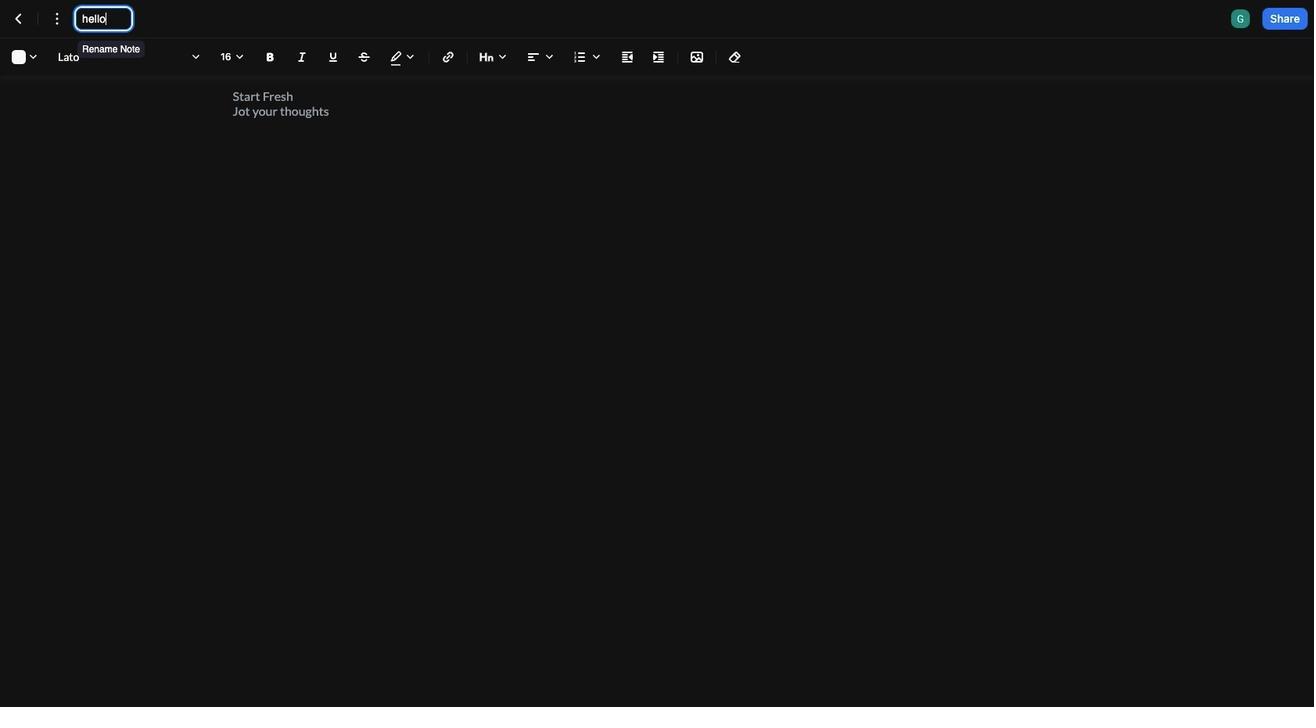 Task type: vqa. For each thing, say whether or not it's contained in the screenshot.
Zoom Logo in the left top of the page
no



Task type: locate. For each thing, give the bounding box(es) containing it.
underline image
[[324, 48, 343, 67]]

link image
[[439, 48, 458, 67]]

bold image
[[261, 48, 280, 67]]

strikethrough image
[[355, 48, 374, 67]]

more image
[[48, 9, 67, 28]]

None text field
[[82, 11, 125, 27]]

tooltip
[[76, 30, 146, 59]]

increase indent image
[[650, 48, 668, 67]]



Task type: describe. For each thing, give the bounding box(es) containing it.
all notes image
[[9, 9, 28, 28]]

clear style image
[[726, 48, 745, 67]]

generic name image
[[1232, 9, 1250, 28]]

decrease indent image
[[618, 48, 637, 67]]

italic image
[[293, 48, 311, 67]]

insert image image
[[688, 48, 707, 67]]



